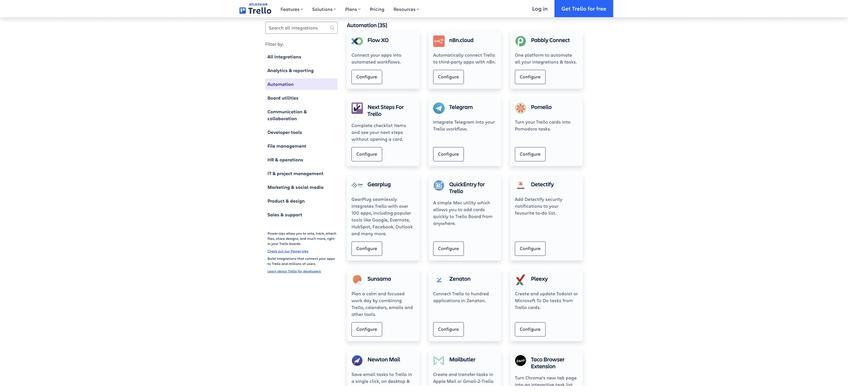 Task type: describe. For each thing, give the bounding box(es) containing it.
configure for sunsama
[[356, 327, 377, 333]]

board inside board utilities link
[[268, 95, 281, 101]]

check
[[268, 249, 277, 254]]

create and transfer tasks in apple mail or gmail-2-trello with just one click.
[[433, 372, 494, 387]]

configure for telegram
[[438, 151, 459, 157]]

evernote,
[[390, 217, 410, 223]]

gmail-
[[463, 379, 478, 385]]

your inside "add detectify security notifications to your favourite to-do list."
[[549, 203, 559, 209]]

you inside a simple mac utility which allows you to add cards quickly to trello board from anywhere.
[[449, 207, 457, 213]]

resources button
[[389, 0, 424, 17]]

developer
[[268, 129, 290, 136]]

configure link for zenaton
[[433, 323, 464, 337]]

checklist
[[374, 122, 393, 128]]

security
[[545, 196, 562, 202]]

apple
[[433, 379, 446, 385]]

product
[[268, 198, 285, 204]]

utility
[[463, 200, 476, 206]]

0 vertical spatial telegram
[[449, 103, 473, 111]]

2-
[[478, 379, 482, 385]]

steps
[[391, 129, 403, 135]]

work
[[352, 298, 362, 304]]

trello inside turn your trello cards into pomodoro tasks.
[[536, 119, 548, 125]]

0 horizontal spatial tools
[[291, 129, 302, 136]]

0 horizontal spatial power-
[[268, 231, 279, 236]]

trello inside create and update todoist or microsoft to do tasks from trello cards.
[[515, 305, 527, 311]]

microsoft
[[515, 298, 536, 304]]

zenaton.
[[466, 298, 486, 304]]

& for it & project management
[[273, 171, 276, 177]]

right
[[327, 237, 335, 241]]

support
[[285, 212, 302, 218]]

management inside "link"
[[276, 143, 306, 149]]

trello inside create and transfer tasks in apple mail or gmail-2-trello with just one click.
[[482, 379, 494, 385]]

detectify inside "add detectify security notifications to your favourite to-do list."
[[525, 196, 544, 202]]

to inside save email tasks to trello in a single click, on desktop & mobile.
[[389, 372, 394, 378]]

trello down build
[[272, 262, 281, 266]]

add
[[464, 207, 472, 213]]

integrations inside power-ups allow you to vote, track, attach files, share designs, and much more, right in your trello boards. check out our power-ups build integrations that connect your apps to trello and millions of users. learn about trello for developers
[[277, 257, 296, 261]]

integrate telegram into your trello workflow.
[[433, 119, 495, 132]]

communication
[[268, 109, 303, 115]]

allow
[[286, 231, 295, 236]]

1 horizontal spatial ups
[[302, 249, 308, 254]]

configure for next steps for trello
[[356, 151, 377, 157]]

save
[[352, 372, 362, 378]]

which
[[477, 200, 490, 206]]

from inside create and update todoist or microsoft to do tasks from trello cards.
[[563, 298, 573, 304]]

automation 35
[[347, 21, 386, 29]]

apps inside power-ups allow you to vote, track, attach files, share designs, and much more, right in your trello boards. check out our power-ups build integrations that connect your apps to trello and millions of users. learn about trello for developers
[[327, 257, 335, 261]]

all
[[515, 59, 520, 65]]

single
[[355, 379, 368, 385]]

trello down millions
[[288, 269, 297, 274]]

with inside create and transfer tasks in apple mail or gmail-2-trello with just one click.
[[433, 386, 443, 387]]

configure link for pabbly connect
[[515, 70, 546, 84]]

connect for zenaton
[[433, 291, 451, 297]]

to down "mac"
[[458, 207, 462, 213]]

tools.
[[364, 312, 376, 318]]

file management link
[[265, 140, 338, 152]]

cards inside a simple mac utility which allows you to add cards quickly to trello board from anywhere.
[[473, 207, 485, 213]]

& inside "one platform to automate all your integrations & tasks."
[[560, 59, 563, 65]]

simple
[[437, 200, 452, 206]]

combining
[[379, 298, 402, 304]]

configure link for sunsama
[[352, 323, 382, 337]]

just
[[444, 386, 453, 387]]

for inside power-ups allow you to vote, track, attach files, share designs, and much more, right in your trello boards. check out our power-ups build integrations that connect your apps to trello and millions of users. learn about trello for developers
[[298, 269, 302, 274]]

configure for pleexy
[[520, 327, 541, 333]]

into inside the integrate telegram into your trello workflow.
[[476, 119, 484, 125]]

& for product & design
[[286, 198, 289, 204]]

n8n.
[[486, 59, 496, 65]]

connect for flow xo
[[352, 52, 369, 58]]

file
[[268, 143, 275, 149]]

cards.
[[528, 305, 541, 311]]

taco
[[531, 356, 543, 364]]

you inside power-ups allow you to vote, track, attach files, share designs, and much more, right in your trello boards. check out our power-ups build integrations that connect your apps to trello and millions of users. learn about trello for developers
[[296, 231, 302, 236]]

to down build
[[268, 262, 271, 266]]

newton mail
[[368, 356, 400, 364]]

items
[[394, 122, 406, 128]]

an
[[525, 382, 530, 387]]

tasks inside save email tasks to trello in a single click, on desktop & mobile.
[[377, 372, 388, 378]]

communication & collaboration
[[268, 109, 307, 122]]

apps inside "connect your apps into automated workflows."
[[381, 52, 392, 58]]

do
[[543, 298, 549, 304]]

see
[[361, 129, 369, 135]]

page
[[566, 375, 577, 381]]

0 horizontal spatial ups
[[279, 231, 285, 236]]

one
[[454, 386, 462, 387]]

tasks. inside turn your trello cards into pomodoro tasks.
[[538, 126, 551, 132]]

social
[[296, 184, 308, 191]]

filter
[[265, 41, 276, 47]]

browser
[[544, 356, 565, 364]]

to
[[537, 298, 542, 304]]

platform
[[525, 52, 544, 58]]

one platform to automate all your integrations & tasks.
[[515, 52, 577, 65]]

turn for taco browser extension
[[515, 375, 524, 381]]

collaboration
[[268, 116, 297, 122]]

resources
[[394, 6, 416, 12]]

to up anywhere. on the bottom right of the page
[[450, 214, 454, 220]]

& for analytics & reporting
[[289, 67, 292, 74]]

our
[[284, 249, 290, 254]]

pricing link
[[365, 0, 389, 17]]

trello inside the automatically connect trello to third-party apps with n8n.
[[483, 52, 495, 58]]

developer tools link
[[265, 127, 338, 138]]

tasks inside create and transfer tasks in apple mail or gmail-2-trello with just one click.
[[476, 372, 488, 378]]

operations
[[279, 157, 303, 163]]

desktop
[[388, 379, 405, 385]]

automation for automation 35
[[347, 21, 377, 29]]

configure link for detectify
[[515, 242, 546, 256]]

in inside save email tasks to trello in a single click, on desktop & mobile.
[[408, 372, 412, 378]]

with inside gearplug seamlessly integrates trello with over 100 apps, including popular tools like google, evernote, hubspot, facebook, outlook and many more.
[[388, 203, 398, 209]]

configure link for next steps for trello
[[352, 147, 382, 162]]

marketing & social media
[[268, 184, 324, 191]]

build
[[268, 257, 276, 261]]

configure link for flow xo
[[352, 70, 382, 84]]

add
[[515, 196, 523, 202]]

product & design
[[268, 198, 305, 204]]

pomodoro
[[515, 126, 537, 132]]

gearplug
[[368, 181, 391, 188]]

tools inside gearplug seamlessly integrates trello with over 100 apps, including popular tools like google, evernote, hubspot, facebook, outlook and many more.
[[352, 217, 363, 223]]

product & design link
[[265, 196, 338, 207]]

google,
[[372, 217, 389, 223]]

analytics
[[268, 67, 288, 74]]

it
[[268, 171, 271, 177]]

features button
[[276, 0, 308, 17]]

update
[[540, 291, 555, 297]]

your inside the integrate telegram into your trello workflow.
[[485, 119, 495, 125]]

& inside save email tasks to trello in a single click, on desktop & mobile.
[[407, 379, 410, 385]]

calendars,
[[365, 305, 388, 311]]

emails
[[389, 305, 403, 311]]

configure link for telegram
[[433, 147, 464, 162]]

cards inside turn your trello cards into pomodoro tasks.
[[549, 119, 561, 125]]

to inside "add detectify security notifications to your favourite to-do list."
[[543, 203, 548, 209]]

developers
[[303, 269, 321, 274]]

file management
[[268, 143, 306, 149]]

configure link for pleexy
[[515, 323, 546, 337]]

hubspot,
[[352, 224, 371, 230]]

to inside the automatically connect trello to third-party apps with n8n.
[[433, 59, 438, 65]]

developer tools
[[268, 129, 302, 136]]

configure link for gearplug
[[352, 242, 382, 256]]

your inside "connect your apps into automated workflows."
[[371, 52, 380, 58]]

a inside plan a calm and focused work day by combining trello, calendars, emails and other tools.
[[362, 291, 365, 297]]

vote,
[[307, 231, 315, 236]]

board inside a simple mac utility which allows you to add cards quickly to trello board from anywhere.
[[468, 214, 481, 220]]

Search all integrations search field
[[265, 22, 338, 34]]

sales
[[268, 212, 279, 218]]

email
[[363, 372, 375, 378]]

log in link
[[525, 0, 555, 17]]

trello inside save email tasks to trello in a single click, on desktop & mobile.
[[395, 372, 407, 378]]

trello inside a simple mac utility which allows you to add cards quickly to trello board from anywhere.
[[455, 214, 467, 220]]

trello inside connect trello to hundred applications in zenaton.
[[452, 291, 464, 297]]

a inside "complete checklist items and see your next steps without opening a card."
[[389, 136, 391, 142]]

35
[[379, 21, 386, 29]]

it & project management
[[268, 171, 323, 177]]

files,
[[268, 237, 275, 241]]

turn your trello cards into pomodoro tasks.
[[515, 119, 571, 132]]



Task type: locate. For each thing, give the bounding box(es) containing it.
about
[[277, 269, 287, 274]]

trello up n8n.
[[483, 52, 495, 58]]

0 vertical spatial connect
[[465, 52, 482, 58]]

configure for detectify
[[520, 246, 541, 252]]

tasks. down automate
[[564, 59, 577, 65]]

0 horizontal spatial cards
[[473, 207, 485, 213]]

configure for n8n.cloud
[[438, 74, 459, 80]]

1 vertical spatial power-
[[291, 249, 302, 254]]

tasks inside create and update todoist or microsoft to do tasks from trello cards.
[[550, 298, 562, 304]]

trello inside gearplug seamlessly integrates trello with over 100 apps, including popular tools like google, evernote, hubspot, facebook, outlook and many more.
[[375, 203, 387, 209]]

quickly
[[433, 214, 448, 220]]

0 horizontal spatial a
[[352, 379, 354, 385]]

quickentry
[[449, 181, 477, 188]]

log
[[532, 5, 542, 12]]

design
[[290, 198, 305, 204]]

& right desktop
[[407, 379, 410, 385]]

configure for zenaton
[[438, 327, 459, 333]]

apps inside the automatically connect trello to third-party apps with n8n.
[[463, 59, 474, 65]]

or up one
[[457, 379, 462, 385]]

todoist
[[557, 291, 572, 297]]

tasks. right pomodoro
[[538, 126, 551, 132]]

1 vertical spatial for
[[478, 181, 485, 188]]

telegram
[[449, 103, 473, 111], [454, 119, 474, 125]]

a inside save email tasks to trello in a single click, on desktop & mobile.
[[352, 379, 354, 385]]

0 horizontal spatial for
[[298, 269, 302, 274]]

0 vertical spatial a
[[389, 136, 391, 142]]

with inside the automatically connect trello to third-party apps with n8n.
[[475, 59, 485, 65]]

sunsama
[[368, 275, 391, 283]]

0 vertical spatial turn
[[515, 119, 524, 125]]

and right calm
[[378, 291, 386, 297]]

trello up including
[[375, 203, 387, 209]]

power- down boards. at left bottom
[[291, 249, 302, 254]]

configure link
[[352, 70, 382, 84], [433, 70, 464, 84], [515, 70, 546, 84], [352, 147, 382, 162], [433, 147, 464, 162], [515, 147, 546, 162], [352, 242, 382, 256], [433, 242, 464, 256], [515, 242, 546, 256], [352, 323, 382, 337], [433, 323, 464, 337], [515, 323, 546, 337]]

communication & collaboration link
[[265, 106, 338, 124]]

create inside create and transfer tasks in apple mail or gmail-2-trello with just one click.
[[433, 372, 448, 378]]

1 vertical spatial turn
[[515, 375, 524, 381]]

0 horizontal spatial you
[[296, 231, 302, 236]]

0 vertical spatial mail
[[389, 356, 400, 364]]

or inside create and update todoist or microsoft to do tasks from trello cards.
[[574, 291, 578, 297]]

0 vertical spatial you
[[449, 207, 457, 213]]

tools up file management "link"
[[291, 129, 302, 136]]

into inside turn chrome's new tab page into an interactive task lis
[[515, 382, 523, 387]]

a
[[433, 200, 436, 206]]

all integrations
[[268, 54, 301, 60]]

0 vertical spatial automation
[[347, 21, 377, 29]]

to up zenaton.
[[465, 291, 470, 297]]

0 horizontal spatial or
[[457, 379, 462, 385]]

applications
[[433, 298, 460, 304]]

cards down pomello at the top of the page
[[549, 119, 561, 125]]

with down seamlessly on the left of the page
[[388, 203, 398, 209]]

0 horizontal spatial create
[[433, 372, 448, 378]]

mail
[[389, 356, 400, 364], [447, 379, 456, 385]]

and inside create and update todoist or microsoft to do tasks from trello cards.
[[530, 291, 539, 297]]

for left free
[[588, 5, 595, 12]]

0 vertical spatial board
[[268, 95, 281, 101]]

you down "mac"
[[449, 207, 457, 213]]

create for mailbutler
[[433, 372, 448, 378]]

hundred
[[471, 291, 489, 297]]

board left utilities
[[268, 95, 281, 101]]

connect up automate
[[549, 36, 570, 44]]

workflows.
[[377, 59, 401, 65]]

many
[[361, 231, 373, 237]]

trello right get
[[572, 5, 586, 12]]

click.
[[463, 386, 473, 387]]

to left the third-
[[433, 59, 438, 65]]

detectify up security
[[531, 181, 554, 188]]

integrations down our
[[277, 257, 296, 261]]

connect up automated
[[352, 52, 369, 58]]

including
[[373, 210, 393, 216]]

0 horizontal spatial with
[[388, 203, 398, 209]]

0 horizontal spatial mail
[[389, 356, 400, 364]]

and up without on the top left of the page
[[352, 129, 360, 135]]

connect inside the automatically connect trello to third-party apps with n8n.
[[465, 52, 482, 58]]

connect up the 'applications' at right bottom
[[433, 291, 451, 297]]

connect inside "connect your apps into automated workflows."
[[352, 52, 369, 58]]

2 vertical spatial connect
[[433, 291, 451, 297]]

1 vertical spatial automation
[[268, 81, 294, 87]]

power- up the "files,"
[[268, 231, 279, 236]]

0 vertical spatial tools
[[291, 129, 302, 136]]

apps up workflows.
[[381, 52, 392, 58]]

turn up pomodoro
[[515, 119, 524, 125]]

pabbly connect
[[531, 36, 570, 44]]

configure
[[356, 74, 377, 80], [438, 74, 459, 80], [520, 74, 541, 80], [356, 151, 377, 157], [438, 151, 459, 157], [520, 151, 541, 157], [356, 246, 377, 252], [438, 246, 459, 252], [520, 246, 541, 252], [356, 327, 377, 333], [438, 327, 459, 333], [520, 327, 541, 333]]

0 horizontal spatial connect
[[305, 257, 318, 261]]

next
[[368, 103, 380, 111]]

1 turn from the top
[[515, 119, 524, 125]]

trello up checklist
[[368, 110, 382, 118]]

management up "social"
[[294, 171, 323, 177]]

trello down share
[[279, 242, 288, 246]]

1 vertical spatial connect
[[305, 257, 318, 261]]

from down "which"
[[482, 214, 493, 220]]

into inside "connect your apps into automated workflows."
[[393, 52, 402, 58]]

and left much
[[300, 237, 306, 241]]

click,
[[370, 379, 380, 385]]

get trello for free
[[561, 5, 606, 12]]

millions
[[289, 262, 302, 266]]

management up operations
[[276, 143, 306, 149]]

create up "apple"
[[433, 372, 448, 378]]

to up do
[[543, 203, 548, 209]]

1 horizontal spatial tasks
[[476, 372, 488, 378]]

0 vertical spatial for
[[588, 5, 595, 12]]

power-ups allow you to vote, track, attach files, share designs, and much more, right in your trello boards. check out our power-ups build integrations that connect your apps to trello and millions of users. learn about trello for developers
[[268, 231, 336, 274]]

2 horizontal spatial with
[[475, 59, 485, 65]]

telegram up the integrate telegram into your trello workflow.
[[449, 103, 473, 111]]

anywhere.
[[433, 220, 456, 227]]

0 vertical spatial connect
[[549, 36, 570, 44]]

& right it
[[273, 171, 276, 177]]

pleexy
[[531, 275, 548, 283]]

integrate
[[433, 119, 453, 125]]

tasks right do
[[550, 298, 562, 304]]

trello right "gmail-"
[[482, 379, 494, 385]]

0 horizontal spatial from
[[482, 214, 493, 220]]

0 vertical spatial from
[[482, 214, 493, 220]]

1 vertical spatial tasks.
[[538, 126, 551, 132]]

for down millions
[[298, 269, 302, 274]]

newton
[[368, 356, 388, 364]]

0 vertical spatial or
[[574, 291, 578, 297]]

0 horizontal spatial automation
[[268, 81, 294, 87]]

integrations
[[274, 54, 301, 60], [532, 59, 559, 65], [277, 257, 296, 261]]

2 vertical spatial apps
[[327, 257, 335, 261]]

and up to
[[530, 291, 539, 297]]

0 vertical spatial cards
[[549, 119, 561, 125]]

turn left chrome's
[[515, 375, 524, 381]]

1 vertical spatial create
[[433, 372, 448, 378]]

turn inside turn your trello cards into pomodoro tasks.
[[515, 119, 524, 125]]

for inside the quickentry for trello
[[478, 181, 485, 188]]

trello up the 'applications' at right bottom
[[452, 291, 464, 297]]

designs,
[[286, 237, 299, 241]]

create
[[515, 291, 529, 297], [433, 372, 448, 378]]

trello inside the integrate telegram into your trello workflow.
[[433, 126, 445, 132]]

n8n.cloud
[[449, 36, 474, 44]]

trello down microsoft
[[515, 305, 527, 311]]

your inside turn your trello cards into pomodoro tasks.
[[525, 119, 535, 125]]

tasks up 2-
[[476, 372, 488, 378]]

to inside "one platform to automate all your integrations & tasks."
[[545, 52, 550, 58]]

connect inside power-ups allow you to vote, track, attach files, share designs, and much more, right in your trello boards. check out our power-ups build integrations that connect your apps to trello and millions of users. learn about trello for developers
[[305, 257, 318, 261]]

integrations down platform
[[532, 59, 559, 65]]

integrations inside "one platform to automate all your integrations & tasks."
[[532, 59, 559, 65]]

you right allow
[[296, 231, 302, 236]]

1 horizontal spatial automation
[[347, 21, 377, 29]]

add detectify security notifications to your favourite to-do list.
[[515, 196, 562, 216]]

turn for pomello
[[515, 119, 524, 125]]

0 vertical spatial detectify
[[531, 181, 554, 188]]

integrations up analytics & reporting
[[274, 54, 301, 60]]

configure link for quickentry for trello
[[433, 242, 464, 256]]

1 horizontal spatial tools
[[352, 217, 363, 223]]

to inside connect trello to hundred applications in zenaton.
[[465, 291, 470, 297]]

trello inside the quickentry for trello
[[449, 188, 463, 195]]

and up about
[[282, 262, 288, 266]]

1 horizontal spatial or
[[574, 291, 578, 297]]

next
[[380, 129, 390, 135]]

0 vertical spatial apps
[[381, 52, 392, 58]]

power-
[[268, 231, 279, 236], [291, 249, 302, 254]]

trello
[[572, 5, 586, 12], [483, 52, 495, 58], [368, 110, 382, 118], [536, 119, 548, 125], [433, 126, 445, 132], [449, 188, 463, 195], [375, 203, 387, 209], [455, 214, 467, 220], [279, 242, 288, 246], [272, 262, 281, 266], [288, 269, 297, 274], [452, 291, 464, 297], [515, 305, 527, 311], [395, 372, 407, 378], [482, 379, 494, 385]]

favourite
[[515, 210, 534, 216]]

trello down 'add'
[[455, 214, 467, 220]]

features
[[281, 6, 300, 12]]

0 vertical spatial create
[[515, 291, 529, 297]]

1 vertical spatial detectify
[[525, 196, 544, 202]]

configure link for pomello
[[515, 147, 546, 162]]

2 horizontal spatial a
[[389, 136, 391, 142]]

pricing
[[370, 6, 384, 12]]

2 horizontal spatial for
[[588, 5, 595, 12]]

into
[[393, 52, 402, 58], [476, 119, 484, 125], [562, 119, 571, 125], [515, 382, 523, 387]]

1 vertical spatial a
[[362, 291, 365, 297]]

that
[[297, 257, 304, 261]]

your inside "complete checklist items and see your next steps without opening a card."
[[370, 129, 379, 135]]

day
[[364, 298, 372, 304]]

1 horizontal spatial create
[[515, 291, 529, 297]]

0 horizontal spatial tasks.
[[538, 126, 551, 132]]

create up microsoft
[[515, 291, 529, 297]]

& left "social"
[[291, 184, 294, 191]]

1 horizontal spatial for
[[478, 181, 485, 188]]

trello up "mac"
[[449, 188, 463, 195]]

1 horizontal spatial mail
[[447, 379, 456, 385]]

and inside "complete checklist items and see your next steps without opening a card."
[[352, 129, 360, 135]]

turn
[[515, 119, 524, 125], [515, 375, 524, 381]]

outlook
[[396, 224, 413, 230]]

tasks up on at the left
[[377, 372, 388, 378]]

apps right party
[[463, 59, 474, 65]]

detectify up "notifications"
[[525, 196, 544, 202]]

filter by:
[[265, 41, 284, 47]]

trello down integrate
[[433, 126, 445, 132]]

automation link
[[265, 79, 338, 90]]

configure for pabbly connect
[[520, 74, 541, 80]]

turn inside turn chrome's new tab page into an interactive task lis
[[515, 375, 524, 381]]

to up desktop
[[389, 372, 394, 378]]

and inside gearplug seamlessly integrates trello with over 100 apps, including popular tools like google, evernote, hubspot, facebook, outlook and many more.
[[352, 231, 360, 237]]

1 vertical spatial apps
[[463, 59, 474, 65]]

apps down right
[[327, 257, 335, 261]]

1 vertical spatial ups
[[302, 249, 308, 254]]

in inside create and transfer tasks in apple mail or gmail-2-trello with just one click.
[[489, 372, 493, 378]]

tools
[[291, 129, 302, 136], [352, 217, 363, 223]]

0 vertical spatial power-
[[268, 231, 279, 236]]

without
[[352, 136, 369, 142]]

2 vertical spatial a
[[352, 379, 354, 385]]

2 vertical spatial for
[[298, 269, 302, 274]]

mail inside create and transfer tasks in apple mail or gmail-2-trello with just one click.
[[447, 379, 456, 385]]

2 vertical spatial with
[[433, 386, 443, 387]]

tools down 100
[[352, 217, 363, 223]]

& down automate
[[560, 59, 563, 65]]

complete checklist items and see your next steps without opening a card.
[[352, 122, 406, 142]]

telegram up workflow.
[[454, 119, 474, 125]]

complete
[[352, 122, 373, 128]]

in
[[543, 5, 548, 12], [268, 242, 270, 246], [461, 298, 465, 304], [408, 372, 412, 378], [489, 372, 493, 378]]

cards down "which"
[[473, 207, 485, 213]]

a
[[389, 136, 391, 142], [362, 291, 365, 297], [352, 379, 354, 385]]

with left n8n.
[[475, 59, 485, 65]]

1 horizontal spatial connect
[[433, 291, 451, 297]]

2 horizontal spatial apps
[[463, 59, 474, 65]]

connect up users.
[[305, 257, 318, 261]]

automation down plans dropdown button
[[347, 21, 377, 29]]

connect down "n8n.cloud"
[[465, 52, 482, 58]]

0 vertical spatial tasks.
[[564, 59, 577, 65]]

& down board utilities link in the left top of the page
[[304, 109, 307, 115]]

& for communication & collaboration
[[304, 109, 307, 115]]

1 vertical spatial with
[[388, 203, 398, 209]]

& for sales & support
[[280, 212, 284, 218]]

1 vertical spatial from
[[563, 298, 573, 304]]

connect
[[549, 36, 570, 44], [352, 52, 369, 58], [433, 291, 451, 297]]

to right platform
[[545, 52, 550, 58]]

0 horizontal spatial apps
[[327, 257, 335, 261]]

one
[[515, 52, 524, 58]]

1 horizontal spatial tasks.
[[564, 59, 577, 65]]

trello down pomello at the top of the page
[[536, 119, 548, 125]]

board down 'add'
[[468, 214, 481, 220]]

a left card.
[[389, 136, 391, 142]]

from inside a simple mac utility which allows you to add cards quickly to trello board from anywhere.
[[482, 214, 493, 220]]

ups up share
[[279, 231, 285, 236]]

configure for quickentry for trello
[[438, 246, 459, 252]]

pomello
[[531, 103, 552, 111]]

into inside turn your trello cards into pomodoro tasks.
[[562, 119, 571, 125]]

configure for pomello
[[520, 151, 541, 157]]

or right todoist
[[574, 291, 578, 297]]

and right emails
[[405, 305, 413, 311]]

1 vertical spatial tools
[[352, 217, 363, 223]]

over
[[399, 203, 408, 209]]

telegram inside the integrate telegram into your trello workflow.
[[454, 119, 474, 125]]

tasks. inside "one platform to automate all your integrations & tasks."
[[564, 59, 577, 65]]

& inside communication & collaboration
[[304, 109, 307, 115]]

connect inside connect trello to hundred applications in zenaton.
[[433, 291, 451, 297]]

1 vertical spatial board
[[468, 214, 481, 220]]

0 vertical spatial management
[[276, 143, 306, 149]]

a simple mac utility which allows you to add cards quickly to trello board from anywhere.
[[433, 200, 493, 227]]

in inside power-ups allow you to vote, track, attach files, share designs, and much more, right in your trello boards. check out our power-ups build integrations that connect your apps to trello and millions of users. learn about trello for developers
[[268, 242, 270, 246]]

configure link for n8n.cloud
[[433, 70, 464, 84]]

1 horizontal spatial you
[[449, 207, 457, 213]]

2 turn from the top
[[515, 375, 524, 381]]

& right sales
[[280, 212, 284, 218]]

automation for automation
[[268, 81, 294, 87]]

1 vertical spatial telegram
[[454, 119, 474, 125]]

facebook,
[[373, 224, 394, 230]]

1 vertical spatial mail
[[447, 379, 456, 385]]

or inside create and transfer tasks in apple mail or gmail-2-trello with just one click.
[[457, 379, 462, 385]]

&
[[560, 59, 563, 65], [289, 67, 292, 74], [304, 109, 307, 115], [275, 157, 278, 163], [273, 171, 276, 177], [291, 184, 294, 191], [286, 198, 289, 204], [280, 212, 284, 218], [407, 379, 410, 385]]

& right analytics
[[289, 67, 292, 74]]

for right the quickentry
[[478, 181, 485, 188]]

share
[[276, 237, 285, 241]]

create for pleexy
[[515, 291, 529, 297]]

& left design
[[286, 198, 289, 204]]

a right plan
[[362, 291, 365, 297]]

sales & support
[[268, 212, 302, 218]]

log in
[[532, 5, 548, 12]]

detectify
[[531, 181, 554, 188], [525, 196, 544, 202]]

atlassian trello image
[[239, 3, 271, 14]]

1 horizontal spatial cards
[[549, 119, 561, 125]]

by:
[[278, 41, 284, 47]]

ups up that
[[302, 249, 308, 254]]

list.
[[548, 210, 556, 216]]

in inside connect trello to hundred applications in zenaton.
[[461, 298, 465, 304]]

configure for gearplug
[[356, 246, 377, 252]]

create inside create and update todoist or microsoft to do tasks from trello cards.
[[515, 291, 529, 297]]

more,
[[317, 237, 326, 241]]

connect trello to hundred applications in zenaton.
[[433, 291, 489, 304]]

configure for flow xo
[[356, 74, 377, 80]]

mail right the newton
[[389, 356, 400, 364]]

from down todoist
[[563, 298, 573, 304]]

notifications
[[515, 203, 542, 209]]

0 vertical spatial ups
[[279, 231, 285, 236]]

it & project management link
[[265, 168, 338, 179]]

automation up board utilities
[[268, 81, 294, 87]]

task
[[556, 382, 565, 387]]

popular
[[394, 210, 411, 216]]

mobile.
[[352, 386, 367, 387]]

mail up just
[[447, 379, 456, 385]]

2 horizontal spatial tasks
[[550, 298, 562, 304]]

1 horizontal spatial connect
[[465, 52, 482, 58]]

much
[[307, 237, 316, 241]]

100
[[352, 210, 359, 216]]

users.
[[307, 262, 316, 266]]

0 horizontal spatial board
[[268, 95, 281, 101]]

1 vertical spatial cards
[[473, 207, 485, 213]]

1 horizontal spatial with
[[433, 386, 443, 387]]

automatically connect trello to third-party apps with n8n.
[[433, 52, 496, 65]]

with down "apple"
[[433, 386, 443, 387]]

and down 'hubspot,'
[[352, 231, 360, 237]]

and up just
[[449, 372, 457, 378]]

0 horizontal spatial connect
[[352, 52, 369, 58]]

trello inside next steps for trello
[[368, 110, 382, 118]]

your inside "one platform to automate all your integrations & tasks."
[[522, 59, 531, 65]]

1 horizontal spatial board
[[468, 214, 481, 220]]

a down save
[[352, 379, 354, 385]]

trello up desktop
[[395, 372, 407, 378]]

& right hr
[[275, 157, 278, 163]]

2 horizontal spatial connect
[[549, 36, 570, 44]]

& for hr & operations
[[275, 157, 278, 163]]

1 horizontal spatial a
[[362, 291, 365, 297]]

1 vertical spatial connect
[[352, 52, 369, 58]]

transfer
[[458, 372, 475, 378]]

0 horizontal spatial tasks
[[377, 372, 388, 378]]

& for marketing & social media
[[291, 184, 294, 191]]

1 horizontal spatial power-
[[291, 249, 302, 254]]

mac
[[453, 200, 462, 206]]

to left "vote,"
[[303, 231, 306, 236]]

1 horizontal spatial from
[[563, 298, 573, 304]]

and inside create and transfer tasks in apple mail or gmail-2-trello with just one click.
[[449, 372, 457, 378]]

1 vertical spatial you
[[296, 231, 302, 236]]

apps
[[381, 52, 392, 58], [463, 59, 474, 65], [327, 257, 335, 261]]

1 vertical spatial or
[[457, 379, 462, 385]]

0 vertical spatial with
[[475, 59, 485, 65]]

tasks.
[[564, 59, 577, 65], [538, 126, 551, 132]]

1 horizontal spatial apps
[[381, 52, 392, 58]]

1 vertical spatial management
[[294, 171, 323, 177]]



Task type: vqa. For each thing, say whether or not it's contained in the screenshot.
Add a card related to project
no



